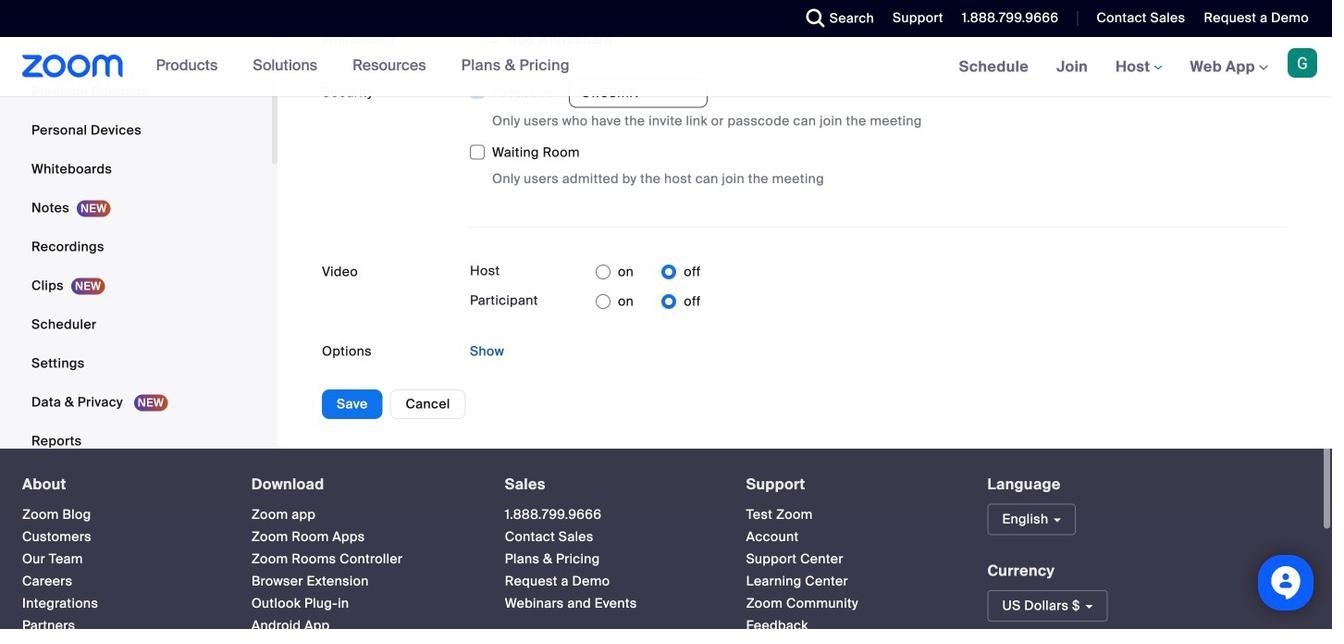 Task type: locate. For each thing, give the bounding box(es) containing it.
option group
[[596, 257, 701, 287], [596, 287, 701, 316]]

heading
[[22, 477, 218, 493], [252, 477, 472, 493], [505, 477, 713, 493], [746, 477, 954, 493]]

group
[[470, 78, 1288, 189]]

zoom logo image
[[22, 55, 124, 78]]

1 option group from the top
[[596, 257, 701, 287]]

banner
[[0, 37, 1333, 98]]

product information navigation
[[142, 37, 584, 96]]

profile picture image
[[1288, 48, 1318, 78]]

2 heading from the left
[[252, 477, 472, 493]]

2 option group from the top
[[596, 287, 701, 316]]



Task type: vqa. For each thing, say whether or not it's contained in the screenshot.
first option group from the top of the page
yes



Task type: describe. For each thing, give the bounding box(es) containing it.
3 heading from the left
[[505, 477, 713, 493]]

add whiteboard image
[[485, 31, 498, 44]]

meetings navigation
[[945, 37, 1333, 98]]

4 heading from the left
[[746, 477, 954, 493]]

personal menu menu
[[0, 0, 272, 462]]

1 heading from the left
[[22, 477, 218, 493]]



